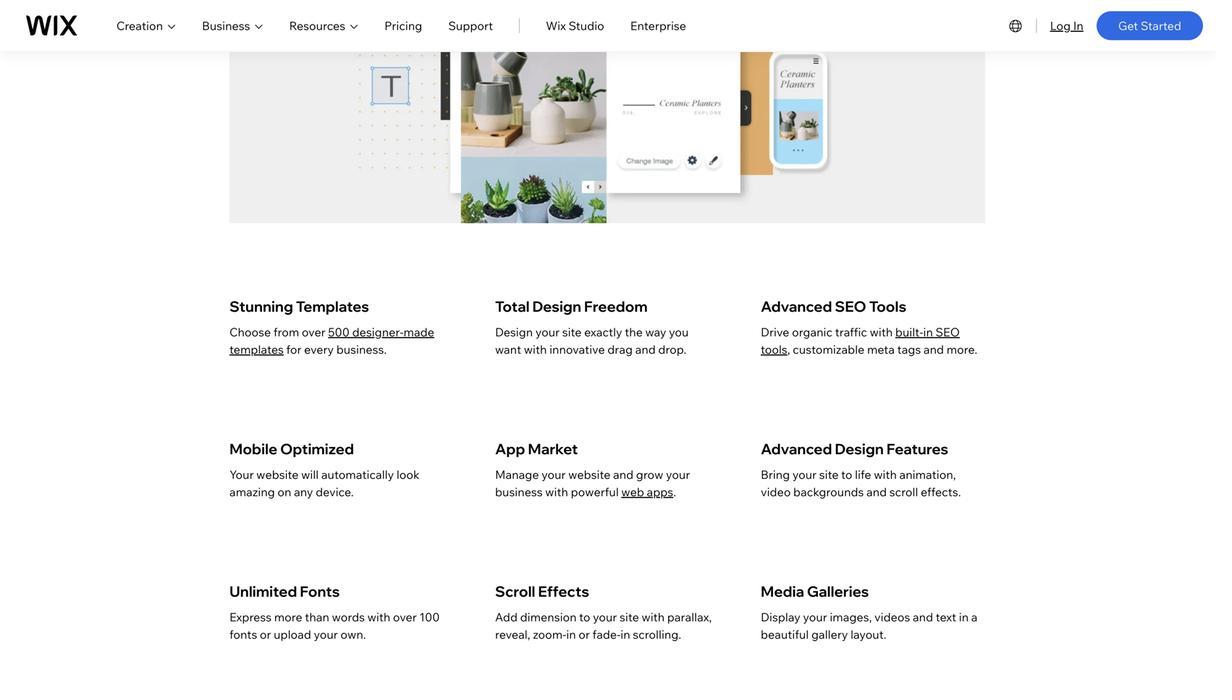 Task type: locate. For each thing, give the bounding box(es) containing it.
reveal,
[[495, 628, 530, 642]]

site up fade-
[[620, 610, 639, 625]]

way
[[646, 325, 667, 340]]

1 horizontal spatial seo
[[936, 325, 960, 340]]

2 vertical spatial site
[[620, 610, 639, 625]]

0 horizontal spatial or
[[260, 628, 271, 642]]

with right want on the left of the page
[[524, 342, 547, 357]]

1 horizontal spatial website
[[568, 468, 611, 482]]

freedom
[[584, 298, 648, 316]]

creation
[[116, 18, 163, 33]]

and left text
[[913, 610, 933, 625]]

or
[[260, 628, 271, 642], [579, 628, 590, 642]]

0 vertical spatial to
[[841, 468, 853, 482]]

with right business at the left of page
[[545, 485, 568, 500]]

media galleries
[[761, 583, 869, 601]]

with right words
[[368, 610, 391, 625]]

app market
[[495, 440, 578, 458]]

site inside bring your site to life with animation, video backgrounds and scroll effects.
[[819, 468, 839, 482]]

design
[[533, 298, 581, 316], [495, 325, 533, 340], [835, 440, 884, 458]]

list
[[230, 261, 983, 689]]

with right the life
[[874, 468, 897, 482]]

site
[[562, 325, 582, 340], [819, 468, 839, 482], [620, 610, 639, 625]]

1 vertical spatial site
[[819, 468, 839, 482]]

organic
[[792, 325, 833, 340]]

site up backgrounds
[[819, 468, 839, 482]]

your down than
[[314, 628, 338, 642]]

your inside display your images, videos and text in a beautiful gallery layout.
[[803, 610, 827, 625]]

in inside built-in seo tools
[[924, 325, 933, 340]]

and inside display your images, videos and text in a beautiful gallery layout.
[[913, 610, 933, 625]]

1 vertical spatial seo
[[936, 325, 960, 340]]

manage
[[495, 468, 539, 482]]

to down effects
[[579, 610, 590, 625]]

website
[[256, 468, 299, 482], [568, 468, 611, 482]]

website up the on
[[256, 468, 299, 482]]

to
[[841, 468, 853, 482], [579, 610, 590, 625]]

and down the life
[[867, 485, 887, 500]]

device.
[[316, 485, 354, 500]]

1 horizontal spatial to
[[841, 468, 853, 482]]

designer-
[[352, 325, 404, 340]]

design up want on the left of the page
[[495, 325, 533, 340]]

bring your site to life with animation, video backgrounds and scroll effects.
[[761, 468, 961, 500]]

with inside design your site exactly the way you want with innovative drag and drop.
[[524, 342, 547, 357]]

advanced up bring on the right bottom
[[761, 440, 832, 458]]

resources
[[289, 18, 345, 33]]

500 designer-made templates link
[[230, 325, 434, 357]]

innovative
[[550, 342, 605, 357]]

in left scrolling.
[[621, 628, 630, 642]]

and inside design your site exactly the way you want with innovative drag and drop.
[[635, 342, 656, 357]]

0 vertical spatial design
[[533, 298, 581, 316]]

and
[[635, 342, 656, 357], [924, 342, 944, 357], [613, 468, 634, 482], [867, 485, 887, 500], [913, 610, 933, 625]]

2 advanced from the top
[[761, 440, 832, 458]]

scrolling.
[[633, 628, 682, 642]]

2 website from the left
[[568, 468, 611, 482]]

1 advanced from the top
[[761, 298, 832, 316]]

business button
[[202, 17, 263, 34]]

or right fonts at the bottom left of the page
[[260, 628, 271, 642]]

your up fade-
[[593, 610, 617, 625]]

traffic
[[835, 325, 867, 340]]

life
[[855, 468, 871, 482]]

1 vertical spatial design
[[495, 325, 533, 340]]

express more than words with over 100 fonts or upload your own.
[[230, 610, 440, 642]]

effects
[[538, 583, 589, 601]]

every
[[304, 342, 334, 357]]

in left a
[[959, 610, 969, 625]]

zoom-
[[533, 628, 566, 642]]

site for total
[[562, 325, 582, 340]]

advanced up organic in the top right of the page
[[761, 298, 832, 316]]

over left 100
[[393, 610, 417, 625]]

in
[[1074, 18, 1084, 33]]

list containing stunning templates
[[230, 261, 983, 689]]

resources button
[[289, 17, 358, 34]]

add
[[495, 610, 518, 625]]

in up , customizable meta tags and more.
[[924, 325, 933, 340]]

automatically
[[321, 468, 394, 482]]

seo
[[835, 298, 867, 316], [936, 325, 960, 340]]

0 horizontal spatial website
[[256, 468, 299, 482]]

0 horizontal spatial seo
[[835, 298, 867, 316]]

you
[[669, 325, 689, 340]]

apps
[[647, 485, 674, 500]]

your inside 'express more than words with over 100 fonts or upload your own.'
[[314, 628, 338, 642]]

your website will automatically look amazing on any device.
[[230, 468, 420, 500]]

1 horizontal spatial over
[[393, 610, 417, 625]]

choose
[[230, 325, 271, 340]]

online store for ceramic planters image
[[230, 0, 985, 223], [754, 37, 950, 189]]

or inside add dimension to your site with parallax, reveal, zoom-in or fade-in scrolling.
[[579, 628, 590, 642]]

1 vertical spatial over
[[393, 610, 417, 625]]

and up "web"
[[613, 468, 634, 482]]

1 horizontal spatial or
[[579, 628, 590, 642]]

amazing
[[230, 485, 275, 500]]

100
[[419, 610, 440, 625]]

with up scrolling.
[[642, 610, 665, 625]]

web
[[622, 485, 644, 500]]

2 or from the left
[[579, 628, 590, 642]]

website up powerful
[[568, 468, 611, 482]]

drag
[[608, 342, 633, 357]]

2 vertical spatial design
[[835, 440, 884, 458]]

parallax,
[[667, 610, 712, 625]]

site up the innovative
[[562, 325, 582, 340]]

backgrounds
[[794, 485, 864, 500]]

features
[[887, 440, 949, 458]]

unlimited
[[230, 583, 297, 601]]

0 horizontal spatial site
[[562, 325, 582, 340]]

pricing link
[[385, 17, 422, 34]]

than
[[305, 610, 329, 625]]

your right bring on the right bottom
[[793, 468, 817, 482]]

galleries
[[807, 583, 869, 601]]

or left fade-
[[579, 628, 590, 642]]

tools
[[869, 298, 907, 316]]

0 horizontal spatial to
[[579, 610, 590, 625]]

advanced
[[761, 298, 832, 316], [761, 440, 832, 458]]

with inside bring your site to life with animation, video backgrounds and scroll effects.
[[874, 468, 897, 482]]

, customizable meta tags and more.
[[788, 342, 978, 357]]

the
[[625, 325, 643, 340]]

your up gallery at the bottom
[[803, 610, 827, 625]]

500
[[328, 325, 350, 340]]

design right total
[[533, 298, 581, 316]]

your up the innovative
[[536, 325, 560, 340]]

design up the life
[[835, 440, 884, 458]]

drop.
[[658, 342, 687, 357]]

over up every on the left of the page
[[302, 325, 326, 340]]

language selector, english selected image
[[1008, 17, 1025, 34]]

with inside add dimension to your site with parallax, reveal, zoom-in or fade-in scrolling.
[[642, 610, 665, 625]]

2 horizontal spatial site
[[819, 468, 839, 482]]

1 horizontal spatial site
[[620, 610, 639, 625]]

your inside add dimension to your site with parallax, reveal, zoom-in or fade-in scrolling.
[[593, 610, 617, 625]]

seo up more.
[[936, 325, 960, 340]]

and down way
[[635, 342, 656, 357]]

log in
[[1050, 18, 1084, 33]]

drive
[[761, 325, 790, 340]]

animation,
[[900, 468, 956, 482]]

exactly
[[584, 325, 622, 340]]

express
[[230, 610, 272, 625]]

site inside design your site exactly the way you want with innovative drag and drop.
[[562, 325, 582, 340]]

effects.
[[921, 485, 961, 500]]

0 vertical spatial site
[[562, 325, 582, 340]]

to inside bring your site to life with animation, video backgrounds and scroll effects.
[[841, 468, 853, 482]]

in down 'dimension'
[[566, 628, 576, 642]]

site for advanced
[[819, 468, 839, 482]]

in
[[924, 325, 933, 340], [959, 610, 969, 625], [566, 628, 576, 642], [621, 628, 630, 642]]

0 horizontal spatial over
[[302, 325, 326, 340]]

seo up traffic on the right
[[835, 298, 867, 316]]

your
[[536, 325, 560, 340], [542, 468, 566, 482], [666, 468, 690, 482], [793, 468, 817, 482], [593, 610, 617, 625], [803, 610, 827, 625], [314, 628, 338, 642]]

enterprise link
[[631, 17, 686, 34]]

templates
[[230, 342, 284, 357]]

0 vertical spatial advanced
[[761, 298, 832, 316]]

1 vertical spatial advanced
[[761, 440, 832, 458]]

to left the life
[[841, 468, 853, 482]]

mobile
[[230, 440, 277, 458]]

1 or from the left
[[260, 628, 271, 642]]

started
[[1141, 18, 1182, 33]]

more.
[[947, 342, 978, 357]]

1 website from the left
[[256, 468, 299, 482]]

.
[[674, 485, 676, 500]]

built-
[[896, 325, 924, 340]]

with inside 'express more than words with over 100 fonts or upload your own.'
[[368, 610, 391, 625]]

in inside display your images, videos and text in a beautiful gallery layout.
[[959, 610, 969, 625]]

design for advanced
[[835, 440, 884, 458]]

1 vertical spatial to
[[579, 610, 590, 625]]



Task type: describe. For each thing, give the bounding box(es) containing it.
with inside manage your website and grow your business with powerful
[[545, 485, 568, 500]]

videos
[[875, 610, 910, 625]]

images,
[[830, 610, 872, 625]]

from
[[274, 325, 299, 340]]

0 vertical spatial seo
[[835, 298, 867, 316]]

advanced seo tools
[[761, 298, 907, 316]]

over inside 'express more than words with over 100 fonts or upload your own.'
[[393, 610, 417, 625]]

display your images, videos and text in a beautiful gallery layout.
[[761, 610, 978, 642]]

display
[[761, 610, 801, 625]]

built-in seo tools
[[761, 325, 960, 357]]

a
[[972, 610, 978, 625]]

optimized
[[280, 440, 354, 458]]

enterprise
[[631, 18, 686, 33]]

stunning templates
[[230, 298, 369, 316]]

fonts
[[230, 628, 257, 642]]

total design freedom
[[495, 298, 648, 316]]

will
[[301, 468, 319, 482]]

website inside manage your website and grow your business with powerful
[[568, 468, 611, 482]]

beautiful
[[761, 628, 809, 642]]

business.
[[337, 342, 387, 357]]

web apps .
[[622, 485, 679, 500]]

video
[[761, 485, 791, 500]]

website inside your website will automatically look amazing on any device.
[[256, 468, 299, 482]]

and inside manage your website and grow your business with powerful
[[613, 468, 634, 482]]

your inside bring your site to life with animation, video backgrounds and scroll effects.
[[793, 468, 817, 482]]

customizable
[[793, 342, 865, 357]]

to inside add dimension to your site with parallax, reveal, zoom-in or fade-in scrolling.
[[579, 610, 590, 625]]

your down market
[[542, 468, 566, 482]]

0 vertical spatial over
[[302, 325, 326, 340]]

manage your website and grow your business with powerful
[[495, 468, 690, 500]]

more
[[274, 610, 302, 625]]

scroll
[[890, 485, 918, 500]]

design inside design your site exactly the way you want with innovative drag and drop.
[[495, 325, 533, 340]]

choose from over
[[230, 325, 328, 340]]

support
[[448, 18, 493, 33]]

want
[[495, 342, 521, 357]]

mobile optimized
[[230, 440, 354, 458]]

support link
[[448, 17, 493, 34]]

your inside design your site exactly the way you want with innovative drag and drop.
[[536, 325, 560, 340]]

made
[[404, 325, 434, 340]]

your up .
[[666, 468, 690, 482]]

wix studio
[[546, 18, 604, 33]]

total
[[495, 298, 530, 316]]

scroll
[[495, 583, 535, 601]]

your
[[230, 468, 254, 482]]

advanced for advanced design features
[[761, 440, 832, 458]]

or inside 'express more than words with over 100 fonts or upload your own.'
[[260, 628, 271, 642]]

scroll effects
[[495, 583, 589, 601]]

wix
[[546, 18, 566, 33]]

powerful
[[571, 485, 619, 500]]

for
[[286, 342, 302, 357]]

own.
[[341, 628, 366, 642]]

get
[[1119, 18, 1138, 33]]

layout.
[[851, 628, 887, 642]]

advanced design features
[[761, 440, 949, 458]]

fonts
[[300, 583, 340, 601]]

grow
[[636, 468, 664, 482]]

media
[[761, 583, 804, 601]]

market
[[528, 440, 578, 458]]

built-in seo tools link
[[761, 325, 960, 357]]

site inside add dimension to your site with parallax, reveal, zoom-in or fade-in scrolling.
[[620, 610, 639, 625]]

advanced for advanced seo tools
[[761, 298, 832, 316]]

get started link
[[1097, 11, 1203, 40]]

log
[[1050, 18, 1071, 33]]

500 designer-made templates
[[230, 325, 434, 357]]

design for total
[[533, 298, 581, 316]]

seo inside built-in seo tools
[[936, 325, 960, 340]]

wix studio link
[[546, 17, 604, 34]]

and inside bring your site to life with animation, video backgrounds and scroll effects.
[[867, 485, 887, 500]]

log in link
[[1050, 17, 1084, 34]]

and right the tags
[[924, 342, 944, 357]]

gallery
[[812, 628, 848, 642]]

on
[[278, 485, 291, 500]]

look
[[397, 468, 420, 482]]

with up meta
[[870, 325, 893, 340]]

upload
[[274, 628, 311, 642]]

words
[[332, 610, 365, 625]]

business
[[202, 18, 250, 33]]

meta
[[867, 342, 895, 357]]

bring
[[761, 468, 790, 482]]

app
[[495, 440, 525, 458]]

web apps link
[[622, 485, 674, 500]]

text
[[936, 610, 957, 625]]

studio
[[569, 18, 604, 33]]

pricing
[[385, 18, 422, 33]]

templates
[[296, 298, 369, 316]]

design your site exactly the way you want with innovative drag and drop.
[[495, 325, 689, 357]]



Task type: vqa. For each thing, say whether or not it's contained in the screenshot.
right over
yes



